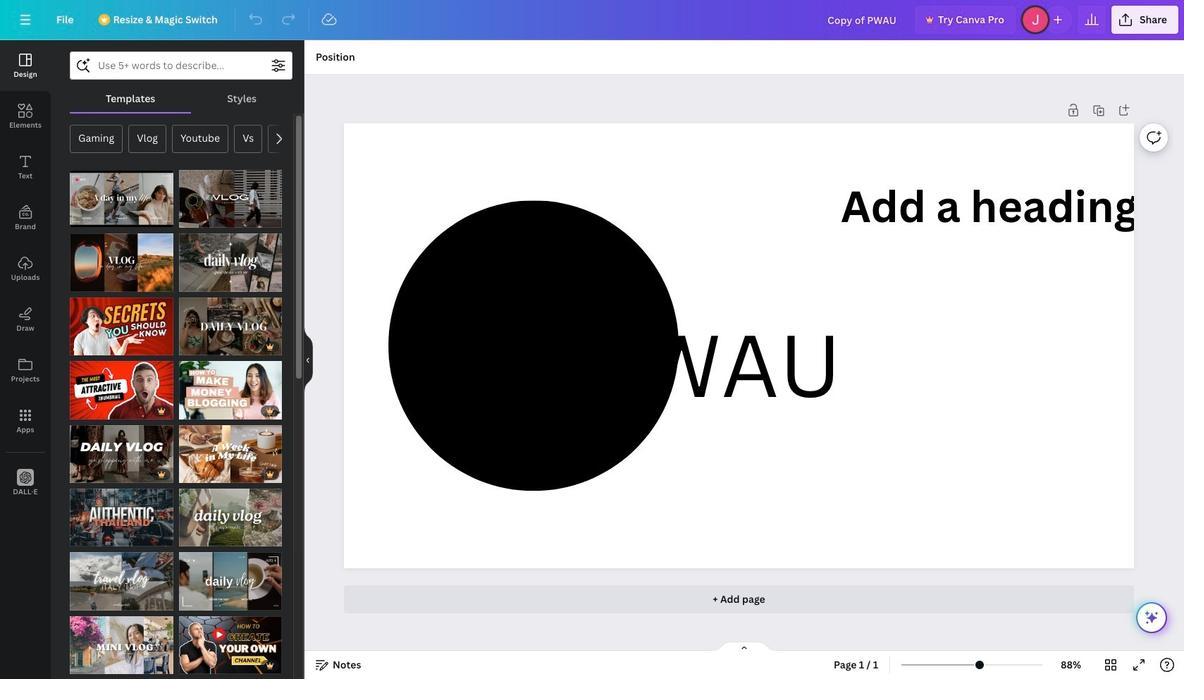 Task type: describe. For each thing, give the bounding box(es) containing it.
white simple mini vlog youtube thumbnail image
[[70, 616, 173, 674]]

big text how to youtube thumbnail image
[[179, 361, 282, 419]]

marketing channel youtube thumbnail group
[[179, 608, 282, 674]]

green white minimalistic simple collage  daily vlog youtube thumbnail image
[[179, 489, 282, 547]]

orange yellow minimalist aesthetic a day in my life travel vlog youtube thumbnail image
[[70, 234, 173, 292]]

brown black elegant aesthetic fashion vlog youtube thumbnail image
[[70, 425, 173, 483]]

brown and white simple vlog youtube thumbnail image
[[179, 170, 282, 228]]

brown white modern lifestyle vlog youtube thumbnail group
[[179, 289, 282, 356]]

1 vertical spatial brown minimalist lifestyle daily vlog youtube thumbnail group
[[179, 544, 282, 611]]

brown white modern lifestyle vlog youtube thumbnail image
[[179, 297, 282, 356]]

side panel tab list
[[0, 40, 51, 509]]

0 vertical spatial brown minimalist lifestyle daily vlog youtube thumbnail image
[[70, 170, 173, 228]]

red colorful tips youtube thumbnail group
[[70, 289, 173, 356]]

brown black elegant aesthetic fashion vlog youtube thumbnail group
[[70, 417, 173, 483]]

brown and white simple vlog youtube thumbnail group
[[179, 162, 282, 228]]



Task type: vqa. For each thing, say whether or not it's contained in the screenshot.
THE CREATE A DESIGN
no



Task type: locate. For each thing, give the bounding box(es) containing it.
1 vertical spatial brown minimalist lifestyle daily vlog youtube thumbnail image
[[179, 553, 282, 611]]

1 horizontal spatial brown minimalist lifestyle daily vlog youtube thumbnail group
[[179, 544, 282, 611]]

0 horizontal spatial brown minimalist lifestyle daily vlog youtube thumbnail group
[[70, 162, 173, 228]]

canva assistant image
[[1144, 609, 1161, 626]]

brown minimalist lifestyle daily vlog youtube thumbnail image
[[70, 170, 173, 228], [179, 553, 282, 611]]

white brown modern playful daily vlog youtube thumbnail image
[[179, 425, 282, 483]]

white brown modern playful daily vlog youtube thumbnail group
[[179, 417, 282, 483]]

0 horizontal spatial brown minimalist lifestyle daily vlog youtube thumbnail image
[[70, 170, 173, 228]]

show pages image
[[711, 641, 779, 652]]

brown minimalist lifestyle daily vlog youtube thumbnail group
[[70, 162, 173, 228], [179, 544, 282, 611]]

Zoom button
[[1049, 654, 1095, 676]]

big text how to youtube thumbnail group
[[179, 353, 282, 419]]

Design title text field
[[817, 6, 910, 34]]

neutral minimalist travel vlog youtube thumbnail image
[[70, 553, 173, 611]]

most attractive youtube thumbnail image
[[70, 361, 173, 419]]

brown minimalist lifestyle daily vlog youtube thumbnail group up marketing channel youtube thumbnail
[[179, 544, 282, 611]]

1 horizontal spatial brown minimalist lifestyle daily vlog youtube thumbnail image
[[179, 553, 282, 611]]

white simple mini vlog youtube thumbnail group
[[70, 608, 173, 674]]

red colorful tips youtube thumbnail image
[[70, 297, 173, 356]]

brown minimalist lifestyle daily vlog youtube thumbnail image up marketing channel youtube thumbnail
[[179, 553, 282, 611]]

neutral elegant minimalist daily vlog youtube thumbnail group
[[179, 225, 282, 292]]

main menu bar
[[0, 0, 1185, 40]]

0 vertical spatial brown minimalist lifestyle daily vlog youtube thumbnail group
[[70, 162, 173, 228]]

hide image
[[304, 326, 313, 394]]

green white minimalistic simple collage  daily vlog youtube thumbnail group
[[179, 480, 282, 547]]

dark grey minimalist photo travel youtube thumbnail image
[[70, 489, 173, 547]]

orange yellow minimalist aesthetic a day in my life travel vlog youtube thumbnail group
[[70, 225, 173, 292]]

dark grey minimalist photo travel youtube thumbnail group
[[70, 480, 173, 547]]

neutral minimalist travel vlog youtube thumbnail group
[[70, 544, 173, 611]]

neutral elegant minimalist daily vlog youtube thumbnail image
[[179, 234, 282, 292]]

brown minimalist lifestyle daily vlog youtube thumbnail image up orange yellow minimalist aesthetic a day in my life travel vlog youtube thumbnail
[[70, 170, 173, 228]]

Use 5+ words to describe... search field
[[98, 52, 264, 79]]

marketing channel youtube thumbnail image
[[179, 616, 282, 674]]

most attractive youtube thumbnail group
[[70, 353, 173, 419]]

brown minimalist lifestyle daily vlog youtube thumbnail group up orange yellow minimalist aesthetic a day in my life travel vlog youtube thumbnail
[[70, 162, 173, 228]]



